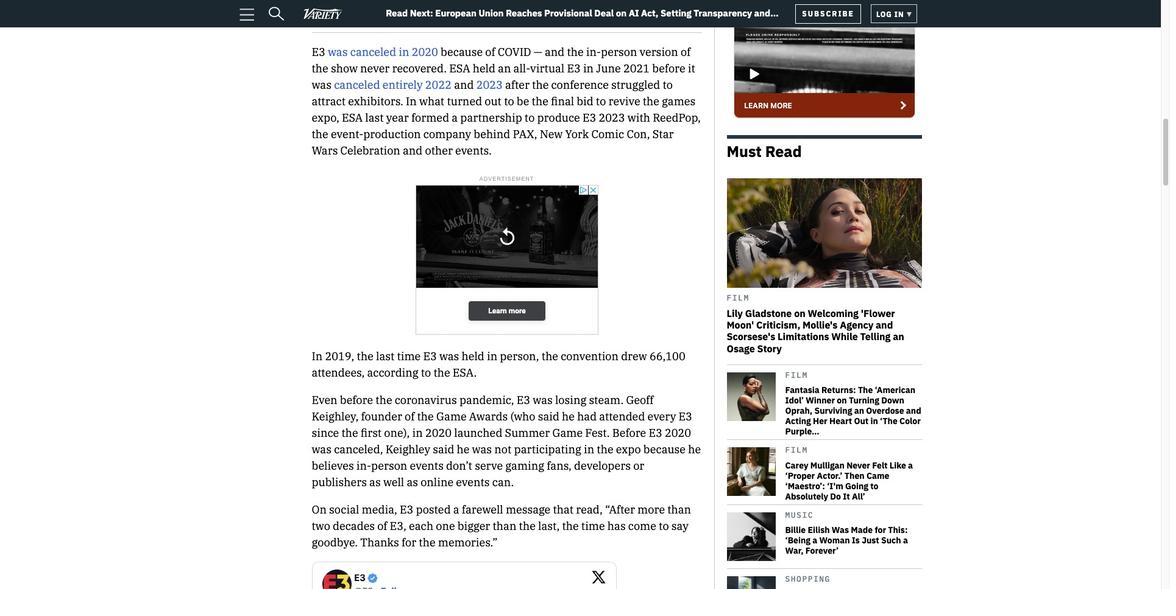 Task type: locate. For each thing, give the bounding box(es) containing it.
e3 up conference
[[567, 62, 581, 76]]

exhibitors.
[[348, 95, 403, 109]]

and inside film fantasia returns: the 'american idol' winner on turning down oprah, surviving an overdose and acting her heart out in 'the color purple…
[[906, 406, 921, 417]]

read up enforcement
[[386, 8, 408, 19]]

0 vertical spatial person
[[601, 45, 637, 59]]

since
[[312, 426, 339, 441]]

lily
[[727, 308, 743, 320]]

in inside after the conference struggled to attract exhibitors. in what turned out to be the final bid to revive the games expo, esa last year formed a partnership to produce e3 2023 with reedpop, the event-production company behind pax, new york comic con, star wars celebration and other events.
[[406, 95, 417, 109]]

to inside on social media, e3 posted a farewell message that read, "after more than two decades of e3, each one bigger than the last, the time has come to say goodbye. thanks for the memories."
[[659, 520, 669, 534]]

1 vertical spatial in
[[312, 350, 323, 364]]

was up show
[[328, 45, 348, 59]]

0 vertical spatial on
[[616, 8, 627, 19]]

2 horizontal spatial he
[[688, 443, 701, 457]]

esa up event-
[[342, 111, 363, 125]]

'proper
[[785, 471, 815, 482]]

because up or
[[643, 443, 686, 457]]

said right (who
[[538, 410, 559, 424]]

color
[[900, 416, 921, 427]]

1 horizontal spatial than
[[667, 503, 691, 517]]

in- up june
[[586, 45, 601, 59]]

1 horizontal spatial esa
[[449, 62, 470, 76]]

idol'
[[785, 396, 804, 407]]

0 vertical spatial before
[[652, 62, 685, 76]]

1 vertical spatial read
[[765, 141, 802, 161]]

1 horizontal spatial events
[[456, 476, 490, 490]]

0 vertical spatial said
[[538, 410, 559, 424]]

film inside film lily gladstone on welcoming 'flower moon' criticism, mollie's agency and scorsese's limitations while telling an osage story
[[727, 293, 749, 303]]

of inside even before the coronavirus pandemic, e3 was losing steam. geoff keighley, founder of the game awards (who said he had attended every e3 since the first one), in 2020 launched summer game fest. before e3 2020 was canceled, keighley said he was not participating in the expo because he believes in-person events don't serve gaming fans, developers or publishers as well as online events can.
[[405, 410, 415, 424]]

expo
[[616, 443, 641, 457]]

because of covid — and the in-person version of the show never recovered. esa held an all-virtual e3 in june 2021 before it was
[[312, 45, 695, 92]]

the left show
[[312, 62, 328, 76]]

on social media, e3 posted a farewell message that read, "after more than two decades of e3, each one bigger than the last, the time has come to say goodbye. thanks for the memories."
[[312, 503, 691, 550]]

1 horizontal spatial because
[[643, 443, 686, 457]]

1 horizontal spatial person
[[601, 45, 637, 59]]

guidelines
[[438, 20, 484, 31]]

1 vertical spatial 2023
[[599, 111, 625, 125]]

0 vertical spatial in-
[[586, 45, 601, 59]]

to up pax,
[[525, 111, 535, 125]]

read next: european union reaches provisional deal on ai act, setting transparency and enforcement guidelines
[[381, 8, 770, 31]]

in inside because of covid — and the in-person version of the show never recovered. esa held an all-virtual e3 in june 2021 before it was
[[583, 62, 594, 76]]

said
[[538, 410, 559, 424], [433, 443, 454, 457]]

1 vertical spatial film link
[[785, 366, 922, 384]]

0 vertical spatial read
[[386, 8, 408, 19]]

event-
[[331, 128, 363, 142]]

moon'
[[727, 320, 754, 332]]

e3 inside on social media, e3 posted a farewell message that read, "after more than two decades of e3, each one bigger than the last, the time has come to say goodbye. thanks for the memories."
[[400, 503, 413, 517]]

0 vertical spatial events
[[410, 459, 444, 473]]

and inside film lily gladstone on welcoming 'flower moon' criticism, mollie's agency and scorsese's limitations while telling an osage story
[[876, 320, 893, 332]]

film up 'lily'
[[727, 293, 749, 303]]

1 vertical spatial events
[[456, 476, 490, 490]]

2 vertical spatial film
[[785, 446, 808, 456]]

music billie eilish was made for this: 'being a woman is just such a war, forever'
[[785, 511, 908, 557]]

the down message
[[519, 520, 536, 534]]

1 horizontal spatial read
[[765, 141, 802, 161]]

version
[[640, 45, 678, 59]]

0 horizontal spatial before
[[340, 394, 373, 408]]

say
[[671, 520, 689, 534]]

social
[[329, 503, 359, 517]]

1 vertical spatial last
[[376, 350, 394, 364]]

launched
[[454, 426, 502, 441]]

1 vertical spatial said
[[433, 443, 454, 457]]

and right down
[[906, 406, 921, 417]]

than up say
[[667, 503, 691, 517]]

1 vertical spatial game
[[552, 426, 583, 441]]

1 vertical spatial than
[[493, 520, 516, 534]]

1 vertical spatial held
[[462, 350, 484, 364]]

coronavirus
[[395, 394, 457, 408]]

in right out
[[871, 416, 878, 427]]

enforcement
[[381, 20, 436, 31]]

canceled up never at the left top of the page
[[350, 45, 396, 59]]

on inside film fantasia returns: the 'american idol' winner on turning down oprah, surviving an overdose and acting her heart out in 'the color purple…
[[837, 396, 847, 407]]

must read
[[727, 141, 802, 161]]

0 vertical spatial held
[[473, 62, 495, 76]]

film link up welcoming
[[727, 288, 922, 306]]

1 vertical spatial film
[[785, 370, 808, 381]]

film inside film fantasia returns: the 'american idol' winner on turning down oprah, surviving an overdose and acting her heart out in 'the color purple…
[[785, 370, 808, 381]]

the down each
[[419, 536, 436, 550]]

what
[[419, 95, 444, 109]]

0 vertical spatial time
[[397, 350, 421, 364]]

person
[[601, 45, 637, 59], [371, 459, 407, 473]]

serve
[[475, 459, 503, 473]]

two
[[312, 520, 330, 534]]

2023
[[476, 78, 503, 92], [599, 111, 625, 125]]

never
[[360, 62, 390, 76]]

film inside 'film carey mulligan never felt like a 'proper actor.' then came 'maestro': 'i'm going to absolutely do it all''
[[785, 446, 808, 456]]

because inside because of covid — and the in-person version of the show never recovered. esa held an all-virtual e3 in june 2021 before it was
[[441, 45, 483, 59]]

the down read next: european union reaches provisional deal on ai act, setting transparency and enforcement guidelines
[[567, 45, 584, 59]]

overdose
[[866, 406, 904, 417]]

1 horizontal spatial in
[[406, 95, 417, 109]]

canceled down show
[[334, 78, 380, 92]]

on inside read next: european union reaches provisional deal on ai act, setting transparency and enforcement guidelines
[[616, 8, 627, 19]]

1 vertical spatial in-
[[356, 459, 371, 473]]

an inside because of covid — and the in-person version of the show never recovered. esa held an all-virtual e3 in june 2021 before it was
[[498, 62, 511, 76]]

and right the agency
[[876, 320, 893, 332]]

an right telling
[[893, 331, 904, 343]]

and right —
[[545, 45, 565, 59]]

0 horizontal spatial time
[[397, 350, 421, 364]]

than
[[667, 503, 691, 517], [493, 520, 516, 534]]

developers
[[574, 459, 631, 473]]

esa inside because of covid — and the in-person version of the show never recovered. esa held an all-virtual e3 in june 2021 before it was
[[449, 62, 470, 76]]

time inside the in 2019, the last time e3 was held in person, the convention drew 66,100 attendees, according to the esa.
[[397, 350, 421, 364]]

0 horizontal spatial in
[[312, 350, 323, 364]]

participating
[[514, 443, 581, 457]]

last up according
[[376, 350, 394, 364]]

0 horizontal spatial in-
[[356, 459, 371, 473]]

geoff
[[626, 394, 654, 408]]

0 horizontal spatial advertisement region
[[415, 185, 598, 338]]

on for deal
[[616, 8, 627, 19]]

keighley,
[[312, 410, 359, 424]]

1 vertical spatial esa
[[342, 111, 363, 125]]

0 horizontal spatial 2023
[[476, 78, 503, 92]]

time down the read,
[[581, 520, 605, 534]]

0 horizontal spatial because
[[441, 45, 483, 59]]

of up it
[[681, 45, 691, 59]]

an
[[498, 62, 511, 76], [893, 331, 904, 343], [854, 406, 864, 417]]

and left other
[[403, 144, 423, 158]]

returns:
[[822, 385, 856, 396]]

0 vertical spatial last
[[365, 111, 384, 125]]

1 horizontal spatial an
[[854, 406, 864, 417]]

film link up the
[[785, 366, 922, 384]]

e3 inside because of covid — and the in-person version of the show never recovered. esa held an all-virtual e3 in june 2021 before it was
[[567, 62, 581, 76]]

1 horizontal spatial game
[[552, 426, 583, 441]]

was inside because of covid — and the in-person version of the show never recovered. esa held an all-virtual e3 in june 2021 before it was
[[312, 78, 332, 92]]

wars
[[312, 144, 338, 158]]

the up the wars
[[312, 128, 328, 142]]

heart
[[830, 416, 852, 427]]

the down coronavirus
[[417, 410, 434, 424]]

in inside the in 2019, the last time e3 was held in person, the convention drew 66,100 attendees, according to the esa.
[[312, 350, 323, 364]]

has
[[608, 520, 626, 534]]

0 horizontal spatial game
[[436, 410, 467, 424]]

it
[[843, 492, 850, 503]]

acting
[[785, 416, 811, 427]]

1 vertical spatial time
[[581, 520, 605, 534]]

e3 was canceled in 2020
[[312, 45, 438, 59]]

final
[[551, 95, 574, 109]]

2 horizontal spatial on
[[837, 396, 847, 407]]

1 horizontal spatial he
[[562, 410, 575, 424]]

esa inside after the conference struggled to attract exhibitors. in what turned out to be the final bid to revive the games expo, esa last year formed a partnership to produce e3 2023 with reedpop, the event-production company behind pax, new york comic con, star wars celebration and other events.
[[342, 111, 363, 125]]

before
[[612, 426, 646, 441]]

1 vertical spatial before
[[340, 394, 373, 408]]

2 horizontal spatial an
[[893, 331, 904, 343]]

in
[[895, 10, 904, 19], [399, 45, 409, 59], [583, 62, 594, 76], [487, 350, 497, 364], [871, 416, 878, 427], [412, 426, 423, 441], [584, 443, 594, 457]]

2023 up out
[[476, 78, 503, 92]]

2 vertical spatial film link
[[785, 441, 922, 459]]

1 horizontal spatial on
[[794, 308, 806, 320]]

2 vertical spatial on
[[837, 396, 847, 407]]

for down 'e3,'
[[402, 536, 416, 550]]

eilish
[[808, 526, 830, 537]]

to left say
[[659, 520, 669, 534]]

game down had
[[552, 426, 583, 441]]

film link for never
[[785, 441, 922, 459]]

0 horizontal spatial an
[[498, 62, 511, 76]]

setting
[[661, 8, 692, 19]]

before inside even before the coronavirus pandemic, e3 was losing steam. geoff keighley, founder of the game awards (who said he had attended every e3 since the first one), in 2020 launched summer game fest. before e3 2020 was canceled, keighley said he was not participating in the expo because he believes in-person events don't serve gaming fans, developers or publishers as well as online events can.
[[340, 394, 373, 408]]

film link up the never
[[785, 441, 922, 459]]

person inside because of covid — and the in-person version of the show never recovered. esa held an all-virtual e3 in june 2021 before it was
[[601, 45, 637, 59]]

last inside after the conference struggled to attract exhibitors. in what turned out to be the final bid to revive the games expo, esa last year formed a partnership to produce e3 2023 with reedpop, the event-production company behind pax, new york comic con, star wars celebration and other events.
[[365, 111, 384, 125]]

was up esa.
[[439, 350, 459, 364]]

1 horizontal spatial advertisement region
[[733, 0, 916, 125]]

lily gladstone on welcoming 'flower moon' criticism, mollie's agency and scorsese's limitations while telling an osage story link
[[727, 308, 922, 355]]

0 vertical spatial in
[[406, 95, 417, 109]]

0 horizontal spatial for
[[402, 536, 416, 550]]

2020 down every
[[665, 426, 691, 441]]

1 vertical spatial advertisement region
[[415, 185, 598, 338]]

was up (who
[[533, 394, 553, 408]]

then
[[845, 471, 865, 482]]

last down exhibitors.
[[365, 111, 384, 125]]

2019,
[[325, 350, 354, 364]]

to up coronavirus
[[421, 366, 431, 380]]

film link for on
[[727, 288, 922, 306]]

a inside 'film carey mulligan never felt like a 'proper actor.' then came 'maestro': 'i'm going to absolutely do it all''
[[908, 461, 913, 472]]

pandemic,
[[459, 394, 514, 408]]

a up one
[[453, 503, 459, 517]]

read inside read next: european union reaches provisional deal on ai act, setting transparency and enforcement guidelines
[[386, 8, 408, 19]]

an left all-
[[498, 62, 511, 76]]

in- down canceled,
[[356, 459, 371, 473]]

fest.
[[585, 426, 610, 441]]

1 horizontal spatial for
[[875, 526, 886, 537]]

steam.
[[589, 394, 624, 408]]

read right must
[[765, 141, 802, 161]]

2023 up comic
[[599, 111, 625, 125]]

in down canceled entirely 2022 and 2023
[[406, 95, 417, 109]]

company
[[423, 128, 471, 142]]

2023 inside after the conference struggled to attract exhibitors. in what turned out to be the final bid to revive the games expo, esa last year formed a partnership to produce e3 2023 with reedpop, the event-production company behind pax, new york comic con, star wars celebration and other events.
[[599, 111, 625, 125]]

1 horizontal spatial in-
[[586, 45, 601, 59]]

was up attract
[[312, 78, 332, 92]]

0 horizontal spatial on
[[616, 8, 627, 19]]

0 vertical spatial an
[[498, 62, 511, 76]]

1 vertical spatial canceled
[[334, 78, 380, 92]]

1 vertical spatial on
[[794, 308, 806, 320]]

drew
[[621, 350, 647, 364]]

on for winner
[[837, 396, 847, 407]]

2 vertical spatial an
[[854, 406, 864, 417]]

than down farewell
[[493, 520, 516, 534]]

1 horizontal spatial as
[[407, 476, 418, 490]]

0 horizontal spatial he
[[457, 443, 470, 457]]

0 horizontal spatial read
[[386, 8, 408, 19]]

held inside the in 2019, the last time e3 was held in person, the convention drew 66,100 attendees, according to the esa.
[[462, 350, 484, 364]]

made
[[851, 526, 873, 537]]

film up carey
[[785, 446, 808, 456]]

forever'
[[806, 546, 839, 557]]

on up limitations at the right bottom of the page
[[794, 308, 806, 320]]

1 as from the left
[[369, 476, 381, 490]]

e3 inside after the conference struggled to attract exhibitors. in what turned out to be the final bid to revive the games expo, esa last year formed a partnership to produce e3 2023 with reedpop, the event-production company behind pax, new york comic con, star wars celebration and other events.
[[583, 111, 596, 125]]

for inside on social media, e3 posted a farewell message that read, "after more than two decades of e3, each one bigger than the last, the time has come to say goodbye. thanks for the memories."
[[402, 536, 416, 550]]

do
[[830, 492, 841, 503]]

e3 up coronavirus
[[423, 350, 437, 364]]

advertisement region
[[733, 0, 916, 125], [415, 185, 598, 338]]

the up the with reedpop,
[[643, 95, 659, 109]]

comic
[[591, 128, 624, 142]]

as right well
[[407, 476, 418, 490]]

to
[[663, 78, 673, 92], [504, 95, 514, 109], [596, 95, 606, 109], [525, 111, 535, 125], [421, 366, 431, 380], [871, 481, 879, 492], [659, 520, 669, 534]]

attended
[[599, 410, 645, 424]]

0 vertical spatial because
[[441, 45, 483, 59]]

said up don't
[[433, 443, 454, 457]]

0 vertical spatial film link
[[727, 288, 922, 306]]

summer
[[505, 426, 550, 441]]

music
[[785, 511, 814, 521]]

before down the version
[[652, 62, 685, 76]]

a right like
[[908, 461, 913, 472]]

read
[[386, 8, 408, 19], [765, 141, 802, 161]]

0 vertical spatial esa
[[449, 62, 470, 76]]

person up well
[[371, 459, 407, 473]]

0 horizontal spatial as
[[369, 476, 381, 490]]

in left 2019,
[[312, 350, 323, 364]]

on
[[616, 8, 627, 19], [794, 308, 806, 320], [837, 396, 847, 407]]

a right such
[[903, 536, 908, 547]]

0 vertical spatial film
[[727, 293, 749, 303]]

1 horizontal spatial before
[[652, 62, 685, 76]]

e3 down the bid
[[583, 111, 596, 125]]

the up founder at the left
[[376, 394, 392, 408]]

'i'm
[[827, 481, 843, 492]]

1 vertical spatial because
[[643, 443, 686, 457]]

must
[[727, 141, 762, 161]]

as left well
[[369, 476, 381, 490]]

after
[[505, 78, 530, 92]]

held up 2023 link
[[473, 62, 495, 76]]

person up june
[[601, 45, 637, 59]]

e3 up 'e3,'
[[400, 503, 413, 517]]

1 horizontal spatial 2023
[[599, 111, 625, 125]]

after the conference struggled to attract exhibitors. in what turned out to be the final bid to revive the games expo, esa last year formed a partnership to produce e3 2023 with reedpop, the event-production company behind pax, new york comic con, star wars celebration and other events.
[[312, 78, 701, 158]]

in- inside because of covid — and the in-person version of the show never recovered. esa held an all-virtual e3 in june 2021 before it was
[[586, 45, 601, 59]]

on left 'ai'
[[616, 8, 627, 19]]

0 horizontal spatial person
[[371, 459, 407, 473]]

of left 'e3,'
[[377, 520, 387, 534]]

0 horizontal spatial esa
[[342, 111, 363, 125]]

film for carey
[[785, 446, 808, 456]]

of up one),
[[405, 410, 415, 424]]

osage
[[727, 343, 755, 355]]

1 vertical spatial an
[[893, 331, 904, 343]]

'american
[[875, 385, 915, 396]]

for left this:
[[875, 526, 886, 537]]

to right going
[[871, 481, 879, 492]]

2020 up keighley
[[425, 426, 452, 441]]

in 2019, the last time e3 was held in person, the convention drew 66,100 attendees, according to the esa.
[[312, 350, 685, 380]]

held up esa.
[[462, 350, 484, 364]]

revive
[[609, 95, 640, 109]]

film up fantasia
[[785, 370, 808, 381]]

because
[[441, 45, 483, 59], [643, 443, 686, 457]]

gladstone
[[745, 308, 792, 320]]

in up conference
[[583, 62, 594, 76]]

purple…
[[785, 427, 820, 438]]

online
[[421, 476, 453, 490]]

a up company
[[452, 111, 458, 125]]

going
[[845, 481, 868, 492]]

1 horizontal spatial time
[[581, 520, 605, 534]]

game down coronavirus
[[436, 410, 467, 424]]

in left the person,
[[487, 350, 497, 364]]

2021
[[623, 62, 650, 76]]

events down don't
[[456, 476, 490, 490]]

1 vertical spatial person
[[371, 459, 407, 473]]

canceled
[[350, 45, 396, 59], [334, 78, 380, 92]]

because down guidelines in the top left of the page
[[441, 45, 483, 59]]

events up online
[[410, 459, 444, 473]]

1 horizontal spatial said
[[538, 410, 559, 424]]

and up turned at the top left
[[454, 78, 474, 92]]



Task type: vqa. For each thing, say whether or not it's contained in the screenshot.


Task type: describe. For each thing, give the bounding box(es) containing it.
each
[[409, 520, 433, 534]]

fantasia
[[785, 385, 820, 396]]

transparency
[[694, 8, 752, 19]]

like
[[890, 461, 906, 472]]

e3 up (who
[[517, 394, 530, 408]]

e3 up attract
[[312, 45, 325, 59]]

message
[[506, 503, 550, 517]]

in inside the in 2019, the last time e3 was held in person, the convention drew 66,100 attendees, according to the esa.
[[487, 350, 497, 364]]

attract
[[312, 95, 346, 109]]

or
[[633, 459, 644, 473]]

every
[[648, 410, 676, 424]]

because inside even before the coronavirus pandemic, e3 was losing steam. geoff keighley, founder of the game awards (who said he had attended every e3 since the first one), in 2020 launched summer game fest. before e3 2020 was canceled, keighley said he was not participating in the expo because he believes in-person events don't serve gaming fans, developers or publishers as well as online events can.
[[643, 443, 686, 457]]

a inside after the conference struggled to attract exhibitors. in what turned out to be the final bid to revive the games expo, esa last year formed a partnership to produce e3 2023 with reedpop, the event-production company behind pax, new york comic con, star wars celebration and other events.
[[452, 111, 458, 125]]

to up games
[[663, 78, 673, 92]]

scorsese's
[[727, 331, 775, 343]]

in down the fest.
[[584, 443, 594, 457]]

a right 'being
[[813, 536, 817, 547]]

and inside read next: european union reaches provisional deal on ai act, setting transparency and enforcement guidelines
[[754, 8, 770, 19]]

time inside on social media, e3 posted a farewell message that read, "after more than two decades of e3, each one bigger than the last, the time has come to say goodbye. thanks for the memories."
[[581, 520, 605, 534]]

held inside because of covid — and the in-person version of the show never recovered. esa held an all-virtual e3 in june 2021 before it was
[[473, 62, 495, 76]]

union
[[479, 8, 504, 19]]

act,
[[641, 8, 659, 19]]

the up the "developers"
[[597, 443, 613, 457]]

was down launched
[[472, 443, 492, 457]]

all'
[[852, 492, 865, 503]]

in up keighley
[[412, 426, 423, 441]]

european
[[435, 8, 477, 19]]

games
[[662, 95, 696, 109]]

the right the person,
[[542, 350, 558, 364]]

lily gladstone variety power of women image
[[727, 178, 922, 288]]

'being
[[785, 536, 811, 547]]

film lily gladstone on welcoming 'flower moon' criticism, mollie's agency and scorsese's limitations while telling an osage story
[[727, 293, 904, 355]]

person,
[[500, 350, 539, 364]]

e3 down every
[[649, 426, 662, 441]]

produce
[[537, 111, 580, 125]]

oprah,
[[785, 406, 813, 417]]

billie eilish variety power of women image
[[727, 513, 776, 562]]

to left be
[[504, 95, 514, 109]]

carey
[[785, 461, 808, 472]]

don't
[[446, 459, 472, 473]]

canceled,
[[334, 443, 383, 457]]

to inside the in 2019, the last time e3 was held in person, the convention drew 66,100 attendees, according to the esa.
[[421, 366, 431, 380]]

woman
[[819, 536, 850, 547]]

on inside film lily gladstone on welcoming 'flower moon' criticism, mollie's agency and scorsese's limitations while telling an osage story
[[794, 308, 806, 320]]

winner
[[806, 396, 835, 407]]

'the
[[880, 416, 898, 427]]

for inside music billie eilish was made for this: 'being a woman is just such a war, forever'
[[875, 526, 886, 537]]

in right log
[[895, 10, 904, 19]]

can.
[[492, 476, 514, 490]]

bigger
[[458, 520, 490, 534]]

0 vertical spatial 2023
[[476, 78, 503, 92]]

0 vertical spatial canceled
[[350, 45, 396, 59]]

out
[[485, 95, 502, 109]]

the down that
[[562, 520, 579, 534]]

provisional
[[544, 8, 592, 19]]

next:
[[410, 8, 433, 19]]

the right be
[[532, 95, 548, 109]]

the
[[858, 385, 873, 396]]

story
[[757, 343, 782, 355]]

read next: european union reaches provisional deal on ai act, setting transparency and enforcement guidelines link
[[381, 8, 795, 31]]

in up recovered.
[[399, 45, 409, 59]]

film link for the
[[785, 366, 922, 384]]

film for fantasia
[[785, 370, 808, 381]]

carey mulligan variety power of women image
[[727, 448, 776, 497]]

not
[[494, 443, 512, 457]]

film for lily
[[727, 293, 749, 303]]

celebration
[[340, 144, 400, 158]]

music link
[[785, 506, 922, 524]]

fantasia returns: the 'american idol' winner on turning down oprah, surviving an overdose and acting her heart out in 'the color purple… link
[[785, 385, 922, 438]]

down
[[881, 396, 904, 407]]

all-
[[514, 62, 530, 76]]

it
[[688, 62, 695, 76]]

awards
[[469, 410, 508, 424]]

was canceled in 2020 link
[[328, 45, 438, 59]]

before inside because of covid — and the in-person version of the show never recovered. esa held an all-virtual e3 in june 2021 before it was
[[652, 62, 685, 76]]

and inside because of covid — and the in-person version of the show never recovered. esa held an all-virtual e3 in june 2021 before it was
[[545, 45, 565, 59]]

star
[[653, 128, 674, 142]]

film fantasia returns: the 'american idol' winner on turning down oprah, surviving an overdose and acting her heart out in 'the color purple…
[[785, 370, 921, 438]]

one
[[436, 520, 455, 534]]

2 as from the left
[[407, 476, 418, 490]]

believes
[[312, 459, 354, 473]]

the right 2019,
[[357, 350, 374, 364]]

0 horizontal spatial said
[[433, 443, 454, 457]]

publishers
[[312, 476, 367, 490]]

an inside film lily gladstone on welcoming 'flower moon' criticism, mollie's agency and scorsese's limitations while telling an osage story
[[893, 331, 904, 343]]

first
[[361, 426, 382, 441]]

other
[[425, 144, 453, 158]]

2022
[[425, 78, 452, 92]]

of inside on social media, e3 posted a farewell message that read, "after more than two decades of e3, each one bigger than the last, the time has come to say goodbye. thanks for the memories."
[[377, 520, 387, 534]]

2020 up recovered.
[[412, 45, 438, 59]]

gaming
[[505, 459, 544, 473]]

her
[[813, 416, 828, 427]]

to inside 'film carey mulligan never felt like a 'proper actor.' then came 'maestro': 'i'm going to absolutely do it all''
[[871, 481, 879, 492]]

carey mulligan never felt like a 'proper actor.' then came 'maestro': 'i'm going to absolutely do it all' link
[[785, 461, 922, 503]]

surviving
[[815, 406, 852, 417]]

had
[[577, 410, 597, 424]]

june
[[596, 62, 621, 76]]

0 vertical spatial than
[[667, 503, 691, 517]]

attendees,
[[312, 366, 365, 380]]

0 horizontal spatial events
[[410, 459, 444, 473]]

an inside film fantasia returns: the 'american idol' winner on turning down oprah, surviving an overdose and acting her heart out in 'the color purple…
[[854, 406, 864, 417]]

formed
[[411, 111, 449, 125]]

e3 inside the in 2019, the last time e3 was held in person, the convention drew 66,100 attendees, according to the esa.
[[423, 350, 437, 364]]

samsung 75-inch quantum dot oled smart tv at home image
[[727, 577, 776, 590]]

in- inside even before the coronavirus pandemic, e3 was losing steam. geoff keighley, founder of the game awards (who said he had attended every e3 since the first one), in 2020 launched summer game fest. before e3 2020 was canceled, keighley said he was not participating in the expo because he believes in-person events don't serve gaming fans, developers or publishers as well as online events can.
[[356, 459, 371, 473]]

on
[[312, 503, 327, 517]]

fans,
[[547, 459, 572, 473]]

was inside the in 2019, the last time e3 was held in person, the convention drew 66,100 attendees, according to the esa.
[[439, 350, 459, 364]]

such
[[881, 536, 901, 547]]

—
[[534, 45, 542, 59]]

the left esa.
[[434, 366, 450, 380]]

the up canceled,
[[342, 426, 358, 441]]

a inside on social media, e3 posted a farewell message that read, "after more than two decades of e3, each one bigger than the last, the time has come to say goodbye. thanks for the memories."
[[453, 503, 459, 517]]

fantasia barrino variety power of women image
[[727, 373, 776, 422]]

last,
[[538, 520, 560, 534]]

year
[[386, 111, 409, 125]]

read,
[[576, 503, 603, 517]]

the down "virtual"
[[532, 78, 549, 92]]

0 vertical spatial advertisement region
[[733, 0, 916, 125]]

mulligan
[[810, 461, 845, 472]]

felt
[[872, 461, 888, 472]]

e3,
[[390, 520, 406, 534]]

log
[[876, 10, 892, 19]]

and inside after the conference struggled to attract exhibitors. in what turned out to be the final bid to revive the games expo, esa last year formed a partnership to produce e3 2023 with reedpop, the event-production company behind pax, new york comic con, star wars celebration and other events.
[[403, 144, 423, 158]]

last inside the in 2019, the last time e3 was held in person, the convention drew 66,100 attendees, according to the esa.
[[376, 350, 394, 364]]

person inside even before the coronavirus pandemic, e3 was losing steam. geoff keighley, founder of the game awards (who said he had attended every e3 since the first one), in 2020 launched summer game fest. before e3 2020 was canceled, keighley said he was not participating in the expo because he believes in-person events don't serve gaming fans, developers or publishers as well as online events can.
[[371, 459, 407, 473]]

events.
[[455, 144, 492, 158]]

e3 right every
[[679, 410, 692, 424]]

to right the bid
[[596, 95, 606, 109]]

billie
[[785, 526, 806, 537]]

out
[[854, 416, 869, 427]]

recovered.
[[392, 62, 447, 76]]

that
[[553, 503, 574, 517]]

shopping link
[[785, 570, 922, 588]]

was down since
[[312, 443, 332, 457]]

just
[[862, 536, 879, 547]]

in inside film fantasia returns: the 'american idol' winner on turning down oprah, surviving an overdose and acting her heart out in 'the color purple…
[[871, 416, 878, 427]]

billie eilish was made for this: 'being a woman is just such a war, forever' link
[[785, 526, 922, 557]]

convention
[[561, 350, 619, 364]]

0 horizontal spatial than
[[493, 520, 516, 534]]

turning
[[849, 396, 879, 407]]

0 vertical spatial game
[[436, 410, 467, 424]]

deal
[[594, 8, 614, 19]]

keighley
[[386, 443, 430, 457]]

even before the coronavirus pandemic, e3 was losing steam. geoff keighley, founder of the game awards (who said he had attended every e3 since the first one), in 2020 launched summer game fest. before e3 2020 was canceled, keighley said he was not participating in the expo because he believes in-person events don't serve gaming fans, developers or publishers as well as online events can.
[[312, 394, 701, 490]]

of left covid on the top of page
[[485, 45, 495, 59]]



